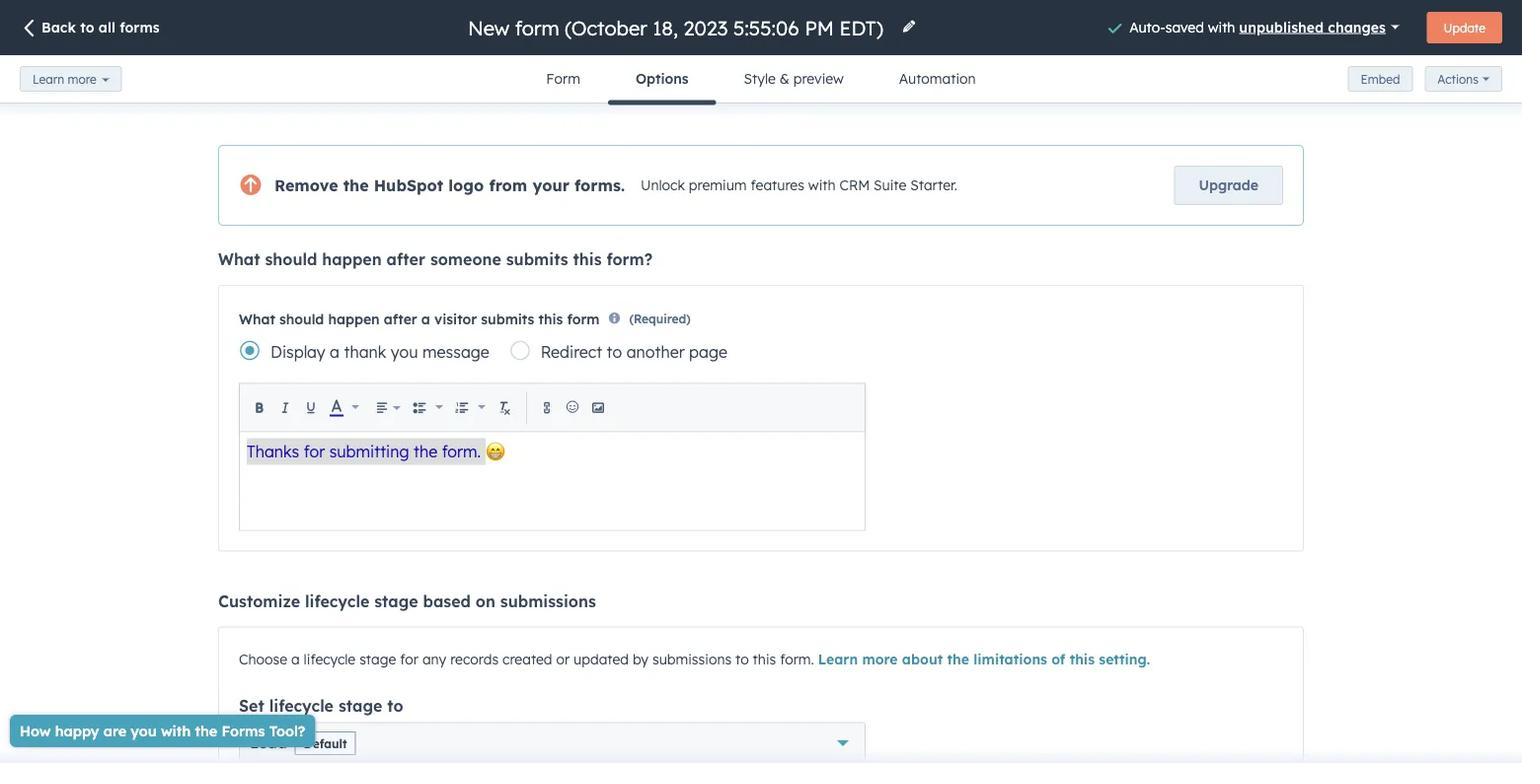 Task type: locate. For each thing, give the bounding box(es) containing it.
automation
[[899, 70, 976, 87]]

visitor
[[434, 310, 477, 328]]

0 horizontal spatial more
[[68, 72, 96, 86]]

0 vertical spatial what
[[218, 250, 260, 269]]

lifecycle up set lifecycle stage to
[[304, 651, 356, 668]]

2 vertical spatial a
[[291, 651, 300, 668]]

0 vertical spatial should
[[265, 250, 317, 269]]

another
[[626, 342, 685, 362]]

2 horizontal spatial a
[[421, 310, 430, 328]]

happen for someone
[[322, 250, 382, 269]]

1 horizontal spatial submissions
[[652, 651, 732, 668]]

1 horizontal spatial group
[[450, 395, 491, 421]]

1 horizontal spatial more
[[862, 651, 898, 668]]

submissions right by
[[652, 651, 732, 668]]

options button
[[608, 55, 716, 105]]

0 vertical spatial submits
[[506, 250, 568, 269]]

group down you
[[408, 395, 448, 421]]

choose a lifecycle stage for any records created or updated by submissions to this form. learn more about the limitations of this setting.
[[239, 651, 1150, 668]]

about
[[902, 651, 943, 668]]

submissions
[[500, 592, 596, 611], [652, 651, 732, 668]]

set
[[239, 696, 264, 716]]

0 vertical spatial more
[[68, 72, 96, 86]]

0 vertical spatial stage
[[374, 592, 418, 611]]

after up you
[[384, 310, 417, 328]]

stage up the default
[[338, 696, 382, 716]]

style
[[744, 70, 776, 87]]

setting.
[[1099, 651, 1150, 668]]

stage left for
[[359, 651, 396, 668]]

someone
[[430, 250, 501, 269]]

1 vertical spatial submits
[[481, 310, 534, 328]]

to inside page section 'element'
[[80, 19, 94, 36]]

the right "remove"
[[343, 176, 369, 195]]

more
[[68, 72, 96, 86], [862, 651, 898, 668]]

1 vertical spatial more
[[862, 651, 898, 668]]

0 horizontal spatial group
[[408, 395, 448, 421]]

0 vertical spatial learn
[[33, 72, 64, 86]]

0 horizontal spatial submissions
[[500, 592, 596, 611]]

1 horizontal spatial learn
[[818, 651, 858, 668]]

1 vertical spatial the
[[947, 651, 969, 668]]

after for a
[[384, 310, 417, 328]]

should down "remove"
[[265, 250, 317, 269]]

lifecycle right customize
[[305, 592, 369, 611]]

set lifecycle stage to element
[[239, 723, 865, 762]]

what for what should happen after someone submits this form?
[[218, 250, 260, 269]]

features
[[751, 177, 804, 194]]

0 vertical spatial submissions
[[500, 592, 596, 611]]

0 vertical spatial the
[[343, 176, 369, 195]]

1 horizontal spatial a
[[330, 342, 340, 362]]

2 vertical spatial stage
[[338, 696, 382, 716]]

1 horizontal spatial with
[[1208, 18, 1235, 35]]

premium
[[689, 177, 747, 194]]

options
[[636, 70, 689, 87]]

0 vertical spatial happen
[[322, 250, 382, 269]]

1 vertical spatial should
[[279, 310, 324, 328]]

after
[[387, 250, 425, 269], [384, 310, 417, 328]]

based
[[423, 592, 471, 611]]

on
[[476, 592, 495, 611]]

after left the someone
[[387, 250, 425, 269]]

learn
[[33, 72, 64, 86], [818, 651, 858, 668]]

more left about
[[862, 651, 898, 668]]

stage left based
[[374, 592, 418, 611]]

embed button
[[1348, 66, 1413, 92]]

should
[[265, 250, 317, 269], [279, 310, 324, 328]]

lifecycle up the default
[[269, 696, 334, 716]]

this right of
[[1070, 651, 1095, 668]]

navigation
[[519, 55, 1003, 105]]

2 vertical spatial lifecycle
[[269, 696, 334, 716]]

redirect
[[541, 342, 602, 362]]

0 vertical spatial lifecycle
[[305, 592, 369, 611]]

what
[[218, 250, 260, 269], [239, 310, 275, 328]]

&
[[780, 70, 789, 87]]

learn right form.
[[818, 651, 858, 668]]

to left all
[[80, 19, 94, 36]]

to
[[80, 19, 94, 36], [607, 342, 622, 362], [735, 651, 749, 668], [387, 696, 403, 716]]

to left form.
[[735, 651, 749, 668]]

page
[[689, 342, 727, 362]]

0 vertical spatial after
[[387, 250, 425, 269]]

auto-
[[1129, 18, 1165, 35]]

group down message on the top left
[[450, 395, 491, 421]]

1 vertical spatial what
[[239, 310, 275, 328]]

hubspot
[[374, 176, 443, 195]]

lifecycle for customize
[[305, 592, 369, 611]]

1 vertical spatial a
[[330, 342, 340, 362]]

submits
[[506, 250, 568, 269], [481, 310, 534, 328]]

with left crm
[[808, 177, 836, 194]]

embed
[[1361, 72, 1400, 86]]

submits right "visitor" on the left top
[[481, 310, 534, 328]]

lifecycle for set
[[269, 696, 334, 716]]

changes
[[1328, 18, 1386, 35]]

group
[[408, 395, 448, 421], [450, 395, 491, 421]]

happen down "remove"
[[322, 250, 382, 269]]

lead
[[250, 733, 287, 752]]

updated
[[574, 651, 629, 668]]

None field
[[466, 14, 889, 41]]

logo
[[448, 176, 484, 195]]

navigation containing form
[[519, 55, 1003, 105]]

1 vertical spatial learn
[[818, 651, 858, 668]]

style & preview
[[744, 70, 844, 87]]

this
[[573, 250, 602, 269], [538, 310, 563, 328], [753, 651, 776, 668], [1070, 651, 1095, 668]]

preview
[[793, 70, 844, 87]]

1 vertical spatial after
[[384, 310, 417, 328]]

redirect to another page
[[541, 342, 727, 362]]

you
[[391, 342, 418, 362]]

more down back to all forms link in the top left of the page
[[68, 72, 96, 86]]

learn more button
[[20, 66, 122, 92]]

lifecycle
[[305, 592, 369, 611], [304, 651, 356, 668], [269, 696, 334, 716]]

back to all forms
[[41, 19, 160, 36]]

submissions up or
[[500, 592, 596, 611]]

happen up thank
[[328, 310, 380, 328]]

by
[[633, 651, 649, 668]]

a right choose
[[291, 651, 300, 668]]

actions button
[[1425, 66, 1502, 92]]

form?
[[606, 250, 653, 269]]

this left the form
[[538, 310, 563, 328]]

set lifecycle stage to
[[239, 696, 403, 716]]

0 horizontal spatial with
[[808, 177, 836, 194]]

a left "visitor" on the left top
[[421, 310, 430, 328]]

1 vertical spatial happen
[[328, 310, 380, 328]]

application
[[239, 383, 865, 531]]

a left thank
[[330, 342, 340, 362]]

1 vertical spatial with
[[808, 177, 836, 194]]

unpublished changes button
[[1239, 13, 1399, 41]]

any
[[422, 651, 446, 668]]

should for what should happen after a visitor submits this form
[[279, 310, 324, 328]]

unlock
[[641, 177, 685, 194]]

a
[[421, 310, 430, 328], [330, 342, 340, 362], [291, 651, 300, 668]]

happen
[[322, 250, 382, 269], [328, 310, 380, 328]]

unpublished
[[1239, 18, 1324, 35]]

page section element
[[0, 0, 1522, 105]]

should up display
[[279, 310, 324, 328]]

choose
[[239, 651, 287, 668]]

of
[[1051, 651, 1065, 668]]

submits right the someone
[[506, 250, 568, 269]]

learn down back
[[33, 72, 64, 86]]

0 horizontal spatial a
[[291, 651, 300, 668]]

update
[[1444, 20, 1486, 35]]

stage
[[374, 592, 418, 611], [359, 651, 396, 668], [338, 696, 382, 716]]

what for what should happen after a visitor submits this form
[[239, 310, 275, 328]]

this left form?
[[573, 250, 602, 269]]

0 vertical spatial with
[[1208, 18, 1235, 35]]

with
[[1208, 18, 1235, 35], [808, 177, 836, 194]]

upgrade link
[[1174, 166, 1283, 205]]

1 vertical spatial submissions
[[652, 651, 732, 668]]

0 horizontal spatial learn
[[33, 72, 64, 86]]

with right saved
[[1208, 18, 1235, 35]]

display
[[270, 342, 325, 362]]

the right about
[[947, 651, 969, 668]]

the
[[343, 176, 369, 195], [947, 651, 969, 668]]

happen for a
[[328, 310, 380, 328]]

form
[[546, 70, 580, 87]]



Task type: vqa. For each thing, say whether or not it's contained in the screenshot.
Form
yes



Task type: describe. For each thing, give the bounding box(es) containing it.
remove
[[274, 176, 338, 195]]

a for you
[[330, 342, 340, 362]]

this left form.
[[753, 651, 776, 668]]

learn inside button
[[33, 72, 64, 86]]

remove the hubspot logo from your forms.
[[274, 176, 625, 195]]

unpublished changes
[[1239, 18, 1386, 35]]

more inside button
[[68, 72, 96, 86]]

auto-saved with
[[1129, 18, 1239, 35]]

all
[[99, 19, 115, 36]]

1 horizontal spatial the
[[947, 651, 969, 668]]

crm
[[839, 177, 870, 194]]

update button
[[1427, 12, 1502, 43]]

customize lifecycle stage based on submissions
[[218, 592, 596, 611]]

none field inside page section 'element'
[[466, 14, 889, 41]]

2 group from the left
[[450, 395, 491, 421]]

your
[[532, 176, 569, 195]]

or
[[556, 651, 570, 668]]

suite
[[874, 177, 906, 194]]

limitations
[[974, 651, 1047, 668]]

form button
[[519, 55, 608, 103]]

message
[[422, 342, 489, 362]]

created
[[502, 651, 552, 668]]

style & preview button
[[716, 55, 871, 103]]

what should happen after a visitor submits this form
[[239, 310, 600, 328]]

learn more
[[33, 72, 96, 86]]

automation button
[[871, 55, 1003, 103]]

unlock premium features with crm suite starter.
[[641, 177, 957, 194]]

learn more about the limitations of this setting. link
[[818, 651, 1150, 668]]

stage for based
[[374, 592, 418, 611]]

upgrade
[[1199, 177, 1258, 194]]

starter.
[[910, 177, 957, 194]]

back
[[41, 19, 76, 36]]

actions
[[1437, 72, 1479, 87]]

display a thank you message
[[270, 342, 489, 362]]

after for someone
[[387, 250, 425, 269]]

what should happen after someone submits this form?
[[218, 250, 653, 269]]

stage for to
[[338, 696, 382, 716]]

customize
[[218, 592, 300, 611]]

with inside page section 'element'
[[1208, 18, 1235, 35]]

1 vertical spatial stage
[[359, 651, 396, 668]]

a for stage
[[291, 651, 300, 668]]

forms.
[[575, 176, 625, 195]]

0 vertical spatial a
[[421, 310, 430, 328]]

navigation inside page section 'element'
[[519, 55, 1003, 105]]

for
[[400, 651, 418, 668]]

to left another
[[607, 342, 622, 362]]

1 group from the left
[[408, 395, 448, 421]]

from
[[489, 176, 527, 195]]

form
[[567, 310, 600, 328]]

(required)
[[629, 312, 691, 327]]

form.
[[780, 651, 814, 668]]

to down for
[[387, 696, 403, 716]]

thank
[[344, 342, 386, 362]]

1 vertical spatial lifecycle
[[304, 651, 356, 668]]

records
[[450, 651, 499, 668]]

saved
[[1165, 18, 1204, 35]]

should for what should happen after someone submits this form?
[[265, 250, 317, 269]]

default
[[304, 737, 347, 752]]

back to all forms link
[[20, 18, 160, 40]]

forms
[[120, 19, 160, 36]]

0 horizontal spatial the
[[343, 176, 369, 195]]



